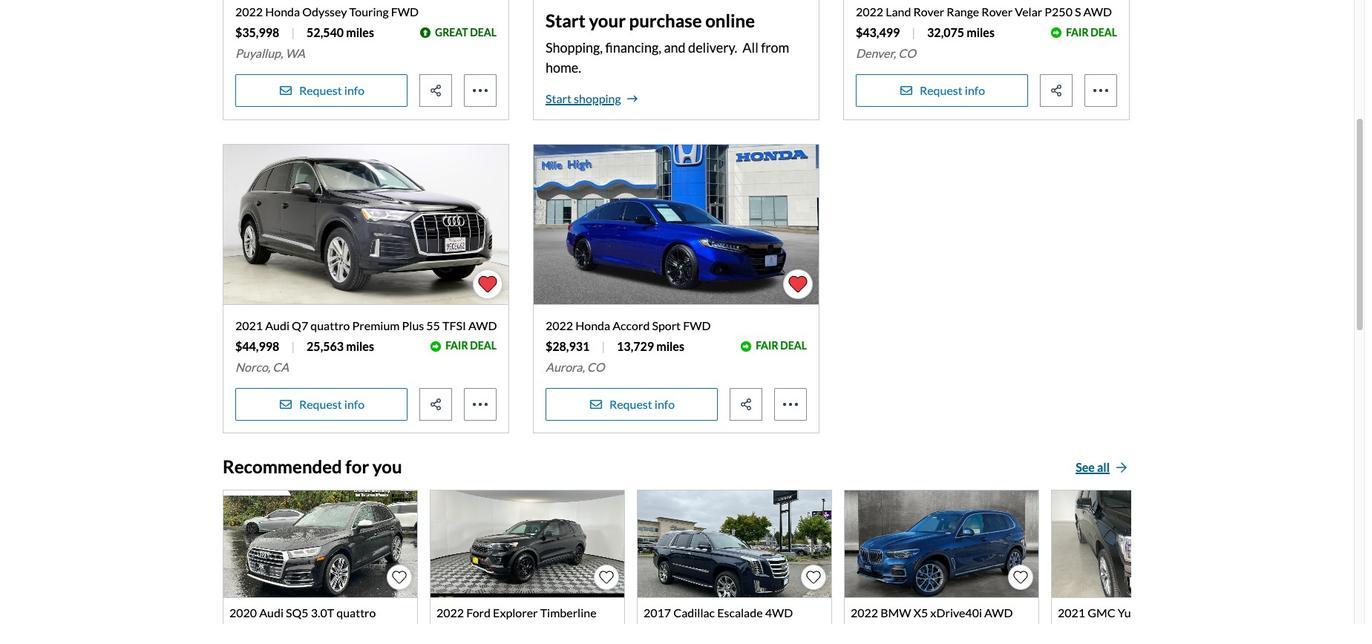 Task type: describe. For each thing, give the bounding box(es) containing it.
2020 audi sq5 3.0t quattro premium plus awd
[[229, 606, 376, 625]]

info down 13,729 miles
[[655, 397, 675, 411]]

shopping
[[574, 91, 621, 105]]

miles for 13,729 miles
[[657, 339, 685, 353]]

1 4wd from the left
[[765, 606, 793, 620]]

2022 for $35,998
[[235, 4, 263, 19]]

0 vertical spatial quattro
[[311, 318, 350, 333]]

25,563
[[307, 339, 344, 353]]

1 rover from the left
[[914, 4, 945, 19]]

25,563 miles
[[307, 339, 374, 353]]

1 horizontal spatial premium
[[352, 318, 400, 333]]

your
[[589, 10, 626, 31]]

| for puyallup, wa
[[291, 25, 295, 39]]

see all image
[[1116, 462, 1128, 474]]

2020 audi sq5 3.0t quattro premium plus awd link
[[223, 490, 418, 625]]

1 horizontal spatial fair
[[756, 340, 779, 352]]

share alt image for request info 'button' underneath ca
[[429, 399, 443, 411]]

see all
[[1076, 460, 1110, 474]]

deal for 2022 honda odyssey touring fwd
[[470, 26, 497, 38]]

fwd for 2022 honda accord sport fwd
[[683, 318, 711, 333]]

2022 ford explorer timberline awd link
[[430, 490, 625, 625]]

ellipsis h image for 2022 land rover range rover velar p250 s awd
[[1092, 82, 1110, 100]]

yukon
[[1118, 606, 1151, 620]]

3.0t
[[311, 606, 334, 620]]

info down 25,563 miles on the bottom left
[[344, 397, 365, 411]]

2021 gmc yukon denali 4wd link
[[1052, 490, 1247, 625]]

request info button down wa
[[235, 74, 408, 107]]

$43,499
[[856, 25, 900, 39]]

fair deal for s
[[1067, 26, 1118, 38]]

norco, ca
[[235, 360, 289, 374]]

2020 audi sq5 3.0t quattro premium plus awd image
[[224, 491, 417, 598]]

info down 52,540 miles
[[344, 83, 365, 97]]

32,075
[[928, 25, 965, 39]]

13,729
[[617, 339, 654, 353]]

denali
[[1153, 606, 1187, 620]]

request info button down 32,075
[[856, 74, 1029, 107]]

and
[[664, 39, 686, 56]]

land
[[886, 4, 912, 19]]

deal for 2022 honda accord sport fwd
[[781, 340, 807, 352]]

s
[[1075, 4, 1082, 19]]

awd inside 2022 ford explorer timberline awd
[[437, 624, 465, 625]]

| for norco, ca
[[291, 339, 295, 353]]

recommended for you
[[223, 456, 402, 478]]

escalade
[[718, 606, 763, 620]]

all
[[743, 39, 759, 56]]

long arrow right image
[[627, 93, 638, 105]]

2022 bmw x5 xdrive40i awd
[[851, 606, 1014, 620]]

2022 honda accord sport fwd image
[[534, 145, 819, 305]]

denver,
[[856, 46, 897, 60]]

purchase
[[629, 10, 702, 31]]

explorer
[[493, 606, 538, 620]]

range
[[947, 4, 980, 19]]

cadillac
[[674, 606, 715, 620]]

request for request info 'button' under the '13,729'
[[610, 397, 653, 411]]

start shopping link
[[546, 90, 638, 108]]

info down 32,075 miles
[[965, 83, 986, 97]]

13,729 miles
[[617, 339, 685, 353]]

odyssey
[[302, 4, 347, 19]]

2021 gmc yukon denali 4wd image
[[1052, 491, 1246, 598]]

share alt image for request info 'button' under wa
[[429, 85, 443, 97]]

tfsi
[[443, 318, 466, 333]]

norco,
[[235, 360, 270, 374]]

request info for request info 'button' under the '13,729'
[[610, 397, 675, 411]]

2022 left bmw
[[851, 606, 879, 620]]

2022 for $28,931
[[546, 318, 573, 333]]

shopping, financing, and delivery.  all from home.
[[546, 39, 790, 76]]

1 horizontal spatial fair deal
[[756, 340, 807, 352]]

share alt image for request info 'button' under the '13,729'
[[739, 399, 754, 411]]

2022 honda odyssey touring fwd
[[235, 4, 419, 19]]

honda for $28,931
[[576, 318, 611, 333]]

wa
[[285, 46, 305, 60]]

x5
[[914, 606, 929, 620]]

2 rover from the left
[[982, 4, 1013, 19]]

audi for 2021
[[265, 318, 290, 333]]

2020
[[229, 606, 257, 620]]

request info for request info 'button' underneath 32,075
[[920, 83, 986, 97]]

great
[[435, 26, 468, 38]]



Task type: locate. For each thing, give the bounding box(es) containing it.
fair deal down tfsi on the bottom left of page
[[446, 340, 497, 352]]

0 horizontal spatial fair
[[446, 340, 468, 352]]

2022 left ford
[[437, 606, 464, 620]]

start your purchase online
[[546, 10, 755, 31]]

p250
[[1045, 4, 1073, 19]]

request info for request info 'button' underneath ca
[[299, 397, 365, 411]]

2022 bmw x5 xdrive40i awd link
[[844, 490, 1040, 625]]

audi left q7
[[265, 318, 290, 333]]

start shopping
[[546, 91, 621, 105]]

1 vertical spatial co
[[587, 360, 605, 374]]

deal for 2022 land rover range rover velar p250 s awd
[[1091, 26, 1118, 38]]

fair for tfsi
[[446, 340, 468, 352]]

home.
[[546, 59, 582, 76]]

premium inside 2020 audi sq5 3.0t quattro premium plus awd
[[229, 624, 277, 625]]

deal
[[470, 26, 497, 38], [1091, 26, 1118, 38], [470, 340, 497, 352], [781, 340, 807, 352]]

start
[[546, 10, 586, 31], [546, 91, 572, 105]]

all
[[1098, 460, 1110, 474]]

plus down sq5
[[279, 624, 301, 625]]

request down 32,075
[[920, 83, 963, 97]]

0 horizontal spatial co
[[587, 360, 605, 374]]

2021 audi q7 quattro premium plus 55 tfsi awd image
[[224, 145, 509, 305]]

2022 bmw x5 xdrive40i awd image
[[845, 491, 1039, 598]]

premium up 25,563 miles on the bottom left
[[352, 318, 400, 333]]

1 vertical spatial premium
[[229, 624, 277, 625]]

2022 up the $28,931
[[546, 318, 573, 333]]

co for aurora, co
[[587, 360, 605, 374]]

request info button down ca
[[235, 388, 408, 421]]

fair deal
[[1067, 26, 1118, 38], [446, 340, 497, 352], [756, 340, 807, 352]]

request info
[[299, 83, 365, 97], [920, 83, 986, 97], [299, 397, 365, 411], [610, 397, 675, 411]]

0 horizontal spatial premium
[[229, 624, 277, 625]]

0 horizontal spatial rover
[[914, 4, 945, 19]]

envelope image for 2021 audi q7 quattro premium plus 55 tfsi awd
[[278, 399, 293, 411]]

co right denver,
[[899, 46, 917, 60]]

miles for 32,075 miles
[[967, 25, 995, 39]]

accord
[[613, 318, 650, 333]]

1 vertical spatial start
[[546, 91, 572, 105]]

52,540
[[307, 25, 344, 39]]

2017
[[644, 606, 671, 620]]

awd
[[1084, 4, 1113, 19], [469, 318, 497, 333], [985, 606, 1014, 620], [304, 624, 332, 625], [437, 624, 465, 625]]

co for denver, co
[[899, 46, 917, 60]]

1 vertical spatial audi
[[259, 606, 284, 620]]

audi for 2020
[[259, 606, 284, 620]]

puyallup,
[[235, 46, 283, 60]]

puyallup, wa
[[235, 46, 305, 60]]

audi left sq5
[[259, 606, 284, 620]]

1 vertical spatial 2021
[[1058, 606, 1086, 620]]

4wd right "escalade"
[[765, 606, 793, 620]]

request right envelope image
[[299, 83, 342, 97]]

see
[[1076, 460, 1095, 474]]

0 vertical spatial share alt image
[[1049, 85, 1064, 97]]

2021 up $44,998
[[235, 318, 263, 333]]

honda
[[265, 4, 300, 19], [576, 318, 611, 333]]

1 horizontal spatial envelope image
[[589, 399, 604, 411]]

0 vertical spatial plus
[[402, 318, 424, 333]]

start down home.
[[546, 91, 572, 105]]

0 vertical spatial share alt image
[[429, 85, 443, 97]]

share alt image
[[429, 85, 443, 97], [739, 399, 754, 411]]

1 vertical spatial honda
[[576, 318, 611, 333]]

co
[[899, 46, 917, 60], [587, 360, 605, 374]]

$35,998
[[235, 25, 279, 39]]

miles down 2021 audi q7 quattro premium plus 55 tfsi awd
[[346, 339, 374, 353]]

1 vertical spatial share alt image
[[739, 399, 754, 411]]

4wd right denali
[[1189, 606, 1217, 620]]

1 vertical spatial plus
[[279, 624, 301, 625]]

recommended
[[223, 456, 342, 478]]

1 vertical spatial quattro
[[337, 606, 376, 620]]

q7
[[292, 318, 308, 333]]

envelope image
[[278, 85, 293, 97]]

denver, co
[[856, 46, 917, 60]]

1 horizontal spatial 2021
[[1058, 606, 1086, 620]]

2 horizontal spatial fair
[[1067, 26, 1089, 38]]

1 horizontal spatial share alt image
[[1049, 85, 1064, 97]]

|
[[291, 25, 295, 39], [912, 25, 916, 39], [291, 339, 295, 353], [602, 339, 605, 353]]

share alt image left ellipsis h image on the right of page
[[739, 399, 754, 411]]

request down the '13,729'
[[610, 397, 653, 411]]

rover left velar
[[982, 4, 1013, 19]]

2017 cadillac escalade 4wd link
[[637, 490, 833, 625]]

0 horizontal spatial honda
[[265, 4, 300, 19]]

1 horizontal spatial fwd
[[683, 318, 711, 333]]

0 horizontal spatial share alt image
[[429, 399, 443, 411]]

1 horizontal spatial plus
[[402, 318, 424, 333]]

| for denver, co
[[912, 25, 916, 39]]

plus left 55
[[402, 318, 424, 333]]

you
[[373, 456, 402, 478]]

| up wa
[[291, 25, 295, 39]]

request for request info 'button' underneath ca
[[299, 397, 342, 411]]

plus inside 2020 audi sq5 3.0t quattro premium plus awd
[[279, 624, 301, 625]]

$28,931
[[546, 339, 590, 353]]

2022 ford explorer timberline awd image
[[431, 491, 625, 598]]

ellipsis h image
[[782, 396, 800, 414]]

ca
[[273, 360, 289, 374]]

$44,998
[[235, 339, 279, 353]]

| left 32,075
[[912, 25, 916, 39]]

2021 audi q7 quattro premium plus 55 tfsi awd
[[235, 318, 497, 333]]

2022 honda accord sport fwd
[[546, 318, 711, 333]]

quattro up the 25,563
[[311, 318, 350, 333]]

deal for 2021 audi q7 quattro premium plus 55 tfsi awd
[[470, 340, 497, 352]]

request info for request info 'button' under wa
[[299, 83, 365, 97]]

1 horizontal spatial share alt image
[[739, 399, 754, 411]]

honda up $35,998
[[265, 4, 300, 19]]

bmw
[[881, 606, 912, 620]]

plus
[[402, 318, 424, 333], [279, 624, 301, 625]]

0 vertical spatial honda
[[265, 4, 300, 19]]

aurora,
[[546, 360, 585, 374]]

miles
[[346, 25, 374, 39], [967, 25, 995, 39], [346, 339, 374, 353], [657, 339, 685, 353]]

2022 inside 2022 ford explorer timberline awd
[[437, 606, 464, 620]]

miles down touring
[[346, 25, 374, 39]]

| down q7
[[291, 339, 295, 353]]

start up shopping,
[[546, 10, 586, 31]]

2021
[[235, 318, 263, 333], [1058, 606, 1086, 620]]

1 vertical spatial fwd
[[683, 318, 711, 333]]

miles for 25,563 miles
[[346, 339, 374, 353]]

1 horizontal spatial co
[[899, 46, 917, 60]]

2 start from the top
[[546, 91, 572, 105]]

request info button down the '13,729'
[[546, 388, 718, 421]]

2 horizontal spatial fair deal
[[1067, 26, 1118, 38]]

premium down '2020'
[[229, 624, 277, 625]]

touring
[[349, 4, 389, 19]]

fwd for 2022 honda odyssey touring fwd
[[391, 4, 419, 19]]

1 horizontal spatial honda
[[576, 318, 611, 333]]

0 horizontal spatial envelope image
[[278, 399, 293, 411]]

start for start shopping
[[546, 91, 572, 105]]

fair
[[1067, 26, 1089, 38], [446, 340, 468, 352], [756, 340, 779, 352]]

miles down "2022 land rover range rover velar p250 s awd"
[[967, 25, 995, 39]]

rover up 32,075
[[914, 4, 945, 19]]

financing,
[[606, 39, 662, 56]]

envelope image down denver, co
[[899, 85, 914, 97]]

xdrive40i
[[931, 606, 983, 620]]

2 4wd from the left
[[1189, 606, 1217, 620]]

sq5
[[286, 606, 309, 620]]

request info right envelope image
[[299, 83, 365, 97]]

1 vertical spatial share alt image
[[429, 399, 443, 411]]

0 vertical spatial premium
[[352, 318, 400, 333]]

fwd
[[391, 4, 419, 19], [683, 318, 711, 333]]

miles for 52,540 miles
[[346, 25, 374, 39]]

0 vertical spatial start
[[546, 10, 586, 31]]

quattro right 3.0t
[[337, 606, 376, 620]]

0 horizontal spatial fwd
[[391, 4, 419, 19]]

aurora, co
[[546, 360, 605, 374]]

2021 gmc yukon denali 4wd
[[1058, 606, 1217, 620]]

1 horizontal spatial 4wd
[[1189, 606, 1217, 620]]

ford
[[467, 606, 491, 620]]

request info button
[[235, 74, 408, 107], [856, 74, 1029, 107], [235, 388, 408, 421], [546, 388, 718, 421]]

for
[[346, 456, 369, 478]]

2021 inside 2021 gmc yukon denali 4wd link
[[1058, 606, 1086, 620]]

2 horizontal spatial envelope image
[[899, 85, 914, 97]]

fwd right touring
[[391, 4, 419, 19]]

share alt image for request info 'button' underneath 32,075
[[1049, 85, 1064, 97]]

online
[[706, 10, 755, 31]]

2021 for 2021 audi q7 quattro premium plus 55 tfsi awd
[[235, 318, 263, 333]]

2021 for 2021 gmc yukon denali 4wd
[[1058, 606, 1086, 620]]

request info down the 25,563
[[299, 397, 365, 411]]

audi inside 2020 audi sq5 3.0t quattro premium plus awd
[[259, 606, 284, 620]]

0 horizontal spatial fair deal
[[446, 340, 497, 352]]

request down the 25,563
[[299, 397, 342, 411]]

see all link
[[1073, 457, 1132, 478]]

0 vertical spatial co
[[899, 46, 917, 60]]

honda for $35,998
[[265, 4, 300, 19]]

0 vertical spatial fwd
[[391, 4, 419, 19]]

2022
[[235, 4, 263, 19], [856, 4, 884, 19], [546, 318, 573, 333], [437, 606, 464, 620], [851, 606, 879, 620]]

0 horizontal spatial plus
[[279, 624, 301, 625]]

request info down the '13,729'
[[610, 397, 675, 411]]

0 vertical spatial audi
[[265, 318, 290, 333]]

envelope image down ca
[[278, 399, 293, 411]]

info
[[344, 83, 365, 97], [965, 83, 986, 97], [344, 397, 365, 411], [655, 397, 675, 411]]

2021 left gmc
[[1058, 606, 1086, 620]]

share alt image down great
[[429, 85, 443, 97]]

2022 land rover range rover velar p250 s awd
[[856, 4, 1113, 19]]

2022 for $43,499
[[856, 4, 884, 19]]

start for start your purchase online
[[546, 10, 586, 31]]

fair deal down s
[[1067, 26, 1118, 38]]

start inside start shopping link
[[546, 91, 572, 105]]

envelope image
[[899, 85, 914, 97], [278, 399, 293, 411], [589, 399, 604, 411]]

envelope image for 2022 honda accord sport fwd
[[589, 399, 604, 411]]

velar
[[1015, 4, 1043, 19]]

miles down the sport
[[657, 339, 685, 353]]

audi
[[265, 318, 290, 333], [259, 606, 284, 620]]

0 horizontal spatial 4wd
[[765, 606, 793, 620]]

| for aurora, co
[[602, 339, 605, 353]]

request for request info 'button' underneath 32,075
[[920, 83, 963, 97]]

ellipsis h image for 2022 honda odyssey touring fwd
[[472, 82, 489, 100]]

0 horizontal spatial share alt image
[[429, 85, 443, 97]]

1 start from the top
[[546, 10, 586, 31]]

request info down 32,075
[[920, 83, 986, 97]]

2022 up $35,998
[[235, 4, 263, 19]]

fair for s
[[1067, 26, 1089, 38]]

0 vertical spatial 2021
[[235, 318, 263, 333]]

shopping,
[[546, 39, 603, 56]]

52,540 miles
[[307, 25, 374, 39]]

gmc
[[1088, 606, 1116, 620]]

timberline
[[540, 606, 597, 620]]

rover
[[914, 4, 945, 19], [982, 4, 1013, 19]]

fwd right the sport
[[683, 318, 711, 333]]

honda up the $28,931
[[576, 318, 611, 333]]

2017 cadillac escalade 4wd image
[[638, 491, 832, 598]]

2017 cadillac escalade 4wd
[[644, 606, 793, 620]]

fair deal up ellipsis h image on the right of page
[[756, 340, 807, 352]]

share alt image
[[1049, 85, 1064, 97], [429, 399, 443, 411]]

| left the '13,729'
[[602, 339, 605, 353]]

0 horizontal spatial 2021
[[235, 318, 263, 333]]

2022 ford explorer timberline awd
[[437, 606, 597, 625]]

quattro
[[311, 318, 350, 333], [337, 606, 376, 620]]

premium
[[352, 318, 400, 333], [229, 624, 277, 625]]

great deal
[[435, 26, 497, 38]]

2022 up $43,499
[[856, 4, 884, 19]]

request for request info 'button' under wa
[[299, 83, 342, 97]]

envelope image down aurora, co
[[589, 399, 604, 411]]

1 horizontal spatial rover
[[982, 4, 1013, 19]]

ellipsis h image
[[472, 82, 489, 100], [1092, 82, 1110, 100], [472, 396, 489, 414]]

4wd
[[765, 606, 793, 620], [1189, 606, 1217, 620]]

from
[[761, 39, 790, 56]]

awd inside 2020 audi sq5 3.0t quattro premium plus awd
[[304, 624, 332, 625]]

sport
[[652, 318, 681, 333]]

fair deal for tfsi
[[446, 340, 497, 352]]

co right aurora,
[[587, 360, 605, 374]]

55
[[427, 318, 440, 333]]

32,075 miles
[[928, 25, 995, 39]]

quattro inside 2020 audi sq5 3.0t quattro premium plus awd
[[337, 606, 376, 620]]



Task type: vqa. For each thing, say whether or not it's contained in the screenshot.
2021 Gmc Yukon Denali 4Wd 'IMAGE'
yes



